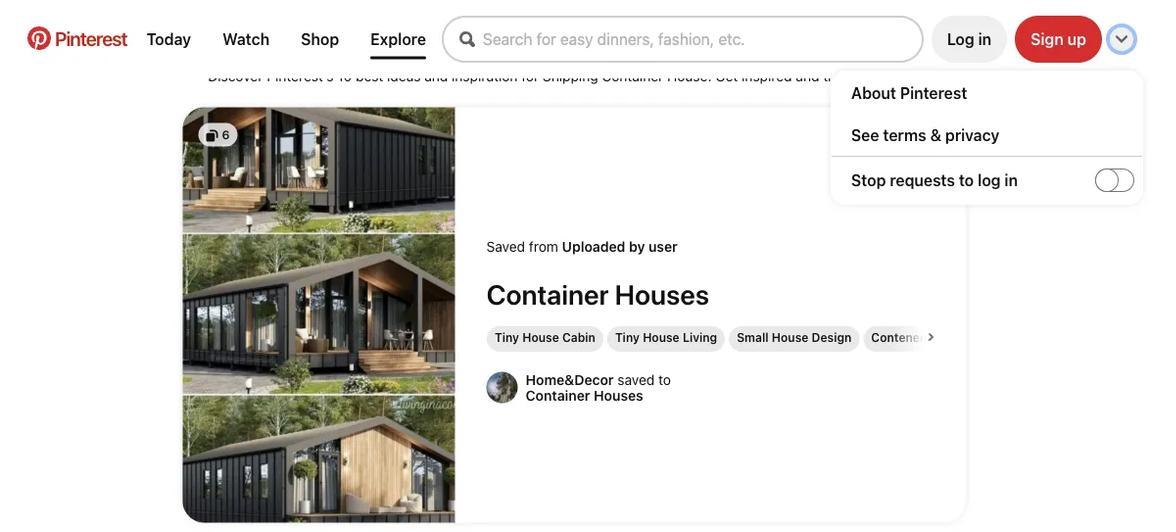 Task type: locate. For each thing, give the bounding box(es) containing it.
0 horizontal spatial and
[[425, 68, 448, 84]]

and right ideas
[[425, 68, 448, 84]]

container right home&decor 'image'
[[526, 387, 590, 403]]

contener house link
[[871, 330, 964, 344]]

privacy
[[946, 125, 1000, 144]]

houses down cabin
[[594, 387, 643, 403]]

watch link
[[215, 22, 277, 56]]

pinterest button
[[16, 26, 139, 52]]

house up get
[[680, 18, 783, 60]]

1 tiny from the left
[[494, 330, 519, 344]]

pinterest's
[[267, 68, 334, 84]]

discover
[[208, 68, 263, 84]]

small
[[737, 330, 768, 344]]

up
[[1068, 30, 1087, 49]]

home&decor link
[[526, 371, 614, 387]]

terms
[[883, 125, 927, 144]]

1 horizontal spatial in
[[1005, 171, 1018, 190]]

container houses link down cabin
[[526, 387, 671, 403]]

scroll image
[[927, 333, 935, 341]]

container up tiny house cabin link
[[487, 278, 609, 310]]

shipping up ideas
[[367, 18, 508, 60]]

10
[[337, 68, 352, 84]]

1 vertical spatial pinterest
[[900, 83, 967, 102]]

houses up tiny house living 'link'
[[615, 278, 710, 310]]

to inside home&decor saved to container houses
[[659, 371, 671, 387]]

about pinterest
[[852, 83, 967, 102]]

tiny up home&decor 'image'
[[494, 330, 519, 344]]

today
[[147, 30, 191, 49]]

house for small house design
[[772, 330, 808, 344]]

1 horizontal spatial pinterest
[[900, 83, 967, 102]]

tiny house living link
[[615, 330, 717, 344]]

tiny for tiny house living
[[615, 330, 639, 344]]

house right small in the right of the page
[[772, 330, 808, 344]]

home&decor saved to container houses
[[526, 371, 671, 403]]

container
[[516, 18, 672, 60], [602, 68, 664, 84], [487, 278, 609, 310], [526, 387, 590, 403]]

saved
[[487, 238, 525, 255]]

in inside "button"
[[979, 30, 992, 49]]

user
[[649, 238, 678, 255]]

tiny house living
[[615, 330, 717, 344]]

log
[[978, 171, 1001, 190]]

0 vertical spatial in
[[979, 30, 992, 49]]

contener
[[871, 330, 924, 344]]

tiny up the saved at the right bottom of page
[[615, 330, 639, 344]]

shipping right for
[[543, 68, 598, 84]]

pinterest up &
[[900, 83, 967, 102]]

to right the saved at the right bottom of page
[[659, 371, 671, 387]]

watch
[[223, 30, 270, 49]]

to left log
[[959, 171, 974, 190]]

small house design
[[737, 330, 851, 344]]

0 horizontal spatial in
[[979, 30, 992, 49]]

house left living at the bottom right of the page
[[642, 330, 679, 344]]

requests
[[890, 171, 955, 190]]

0 horizontal spatial pinterest
[[55, 26, 127, 49]]

shipping container house discover pinterest's 10 best ideas and inspiration for shipping container house . get inspired and try out new things.
[[208, 18, 941, 84]]

sign
[[1031, 30, 1064, 49]]

house for tiny house cabin
[[522, 330, 559, 344]]

container up for
[[516, 18, 672, 60]]

house
[[680, 18, 783, 60], [667, 68, 708, 84], [522, 330, 559, 344], [642, 330, 679, 344], [772, 330, 808, 344], [928, 330, 964, 344]]

stop requests to log in
[[852, 171, 1018, 190]]

shipping
[[367, 18, 508, 60], [543, 68, 598, 84]]

1 vertical spatial in
[[1005, 171, 1018, 190]]

log in
[[947, 30, 992, 49]]

1 vertical spatial to
[[659, 371, 671, 387]]

house left cabin
[[522, 330, 559, 344]]

1 vertical spatial shipping
[[543, 68, 598, 84]]

0 vertical spatial shipping
[[367, 18, 508, 60]]

0 horizontal spatial tiny
[[494, 330, 519, 344]]

in
[[979, 30, 992, 49], [1005, 171, 1018, 190]]

and left try
[[796, 68, 820, 84]]

contener house
[[871, 330, 964, 344]]

tiny house cabin link
[[494, 330, 595, 344]]

tiny
[[494, 330, 519, 344], [615, 330, 639, 344]]

container houses image
[[183, 107, 455, 523]]

home&decor image
[[487, 372, 518, 403]]

log
[[947, 30, 975, 49]]

1 horizontal spatial to
[[959, 171, 974, 190]]

2 and from the left
[[796, 68, 820, 84]]

try
[[823, 68, 841, 84]]

1 horizontal spatial and
[[796, 68, 820, 84]]

saved
[[618, 371, 655, 387]]

explore
[[371, 30, 426, 49]]

0 horizontal spatial to
[[659, 371, 671, 387]]

pinterest right pinterest image
[[55, 26, 127, 49]]

see terms & privacy
[[852, 125, 1000, 144]]

1 and from the left
[[425, 68, 448, 84]]

stop
[[852, 171, 886, 190]]

container houses link
[[487, 278, 935, 310], [526, 387, 671, 403]]

and
[[425, 68, 448, 84], [796, 68, 820, 84]]

pinterest
[[55, 26, 127, 49], [900, 83, 967, 102]]

1 horizontal spatial tiny
[[615, 330, 639, 344]]

container houses link up living at the bottom right of the page
[[487, 278, 935, 310]]

houses
[[615, 278, 710, 310], [594, 387, 643, 403]]

0 vertical spatial pinterest
[[55, 26, 127, 49]]

1 vertical spatial houses
[[594, 387, 643, 403]]

.
[[708, 68, 712, 84]]

2 tiny from the left
[[615, 330, 639, 344]]

explore link
[[363, 22, 434, 56]]

0 vertical spatial to
[[959, 171, 974, 190]]

house right "contener"
[[928, 330, 964, 344]]

container left .
[[602, 68, 664, 84]]

to
[[959, 171, 974, 190], [659, 371, 671, 387]]



Task type: describe. For each thing, give the bounding box(es) containing it.
Search text field
[[483, 30, 922, 49]]

inspiration
[[452, 68, 518, 84]]

house left get
[[667, 68, 708, 84]]

house for contener house
[[928, 330, 964, 344]]

living
[[682, 330, 717, 344]]

sign up
[[1031, 30, 1087, 49]]

tiny for tiny house cabin
[[494, 330, 519, 344]]

cabin
[[562, 330, 595, 344]]

uploaded
[[562, 238, 626, 255]]

new
[[869, 68, 895, 84]]

home&decor
[[526, 371, 614, 387]]

container houses
[[487, 278, 710, 310]]

by
[[629, 238, 645, 255]]

about
[[852, 83, 896, 102]]

to for requests
[[959, 171, 974, 190]]

container inside home&decor saved to container houses
[[526, 387, 590, 403]]

from
[[529, 238, 558, 255]]

1 vertical spatial container houses link
[[526, 387, 671, 403]]

to for saved
[[659, 371, 671, 387]]

ideas
[[387, 68, 421, 84]]

saved from uploaded by user
[[487, 238, 678, 255]]

see
[[852, 125, 879, 144]]

search image
[[460, 31, 475, 47]]

for
[[522, 68, 539, 84]]

best
[[356, 68, 383, 84]]

about pinterest link
[[852, 83, 1143, 102]]

things.
[[898, 68, 941, 84]]

sign up button
[[1015, 16, 1102, 63]]

house for tiny house living
[[642, 330, 679, 344]]

shop link
[[293, 22, 347, 56]]

pinterest link
[[16, 26, 139, 50]]

inspired
[[742, 68, 792, 84]]

6
[[222, 128, 230, 142]]

1 horizontal spatial shipping
[[543, 68, 598, 84]]

design
[[811, 330, 851, 344]]

6 link
[[183, 107, 455, 523]]

out
[[844, 68, 865, 84]]

0 vertical spatial container houses link
[[487, 278, 935, 310]]

get
[[716, 68, 738, 84]]

0 horizontal spatial shipping
[[367, 18, 508, 60]]

today link
[[139, 22, 199, 56]]

&
[[931, 125, 942, 144]]

small house design link
[[737, 330, 851, 344]]

0 vertical spatial houses
[[615, 278, 710, 310]]

pinterest image
[[27, 26, 51, 50]]

identifier that shows the pin type image
[[206, 130, 218, 142]]

houses inside home&decor saved to container houses
[[594, 387, 643, 403]]

pinterest inside button
[[55, 26, 127, 49]]

tiny house cabin
[[494, 330, 595, 344]]

shop
[[301, 30, 339, 49]]

see terms & privacy link
[[852, 125, 1143, 144]]

log in button
[[932, 16, 1007, 63]]



Task type: vqa. For each thing, say whether or not it's contained in the screenshot.
'Tiny'
yes



